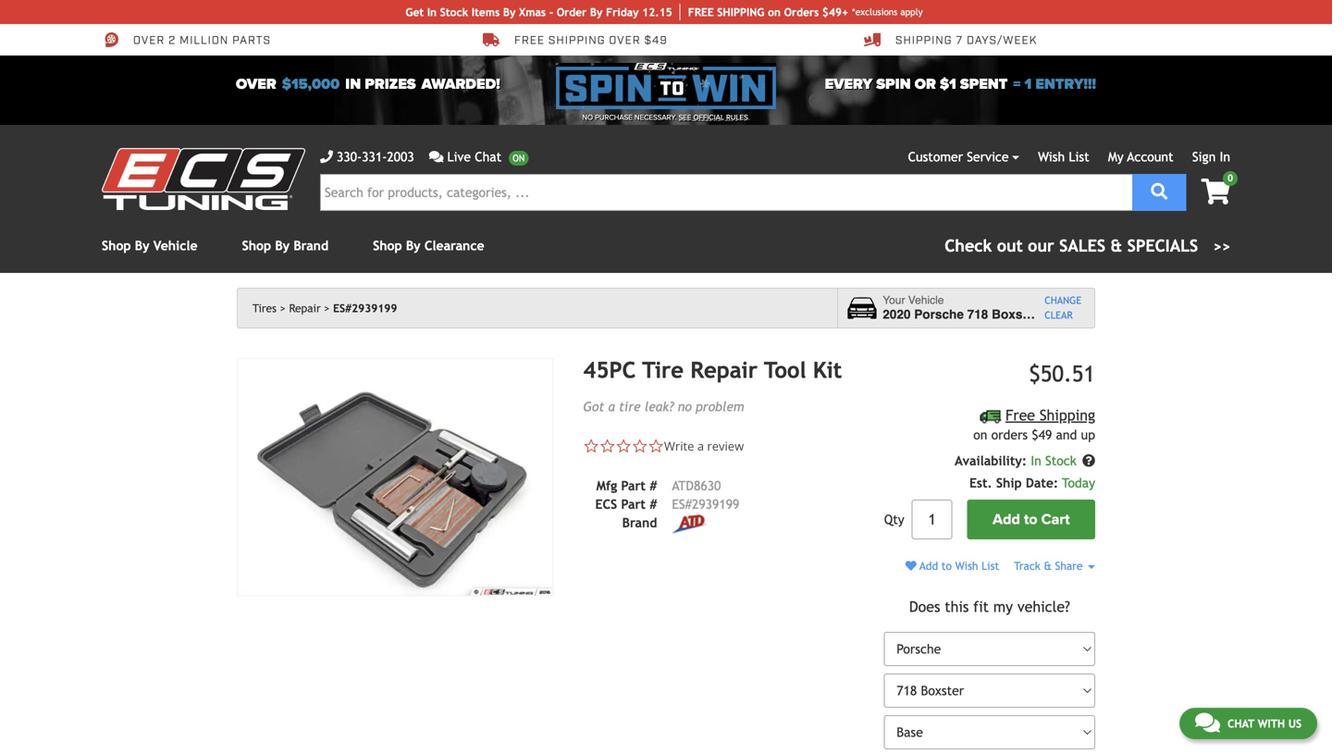 Task type: locate. For each thing, give the bounding box(es) containing it.
by down ecs tuning image
[[135, 238, 149, 253]]

2 vertical spatial in
[[1031, 453, 1042, 468]]

by up tires link
[[275, 238, 290, 253]]

got a tire leak? no problem
[[583, 399, 744, 414]]

shop
[[102, 238, 131, 253], [242, 238, 271, 253], [373, 238, 402, 253]]

1 vertical spatial shipping
[[1040, 406, 1095, 424]]

heart image
[[906, 560, 917, 571]]

add inside button
[[993, 511, 1020, 528]]

stock
[[440, 6, 468, 19], [1045, 453, 1077, 468]]

0 vertical spatial repair
[[289, 302, 321, 315]]

2 part from the top
[[621, 497, 646, 512]]

by left clearance in the left of the page
[[406, 238, 421, 253]]

# up es# 2939199 brand
[[650, 478, 657, 493]]

add down 'ship'
[[993, 511, 1020, 528]]

ecs
[[595, 497, 617, 512]]

in right the get
[[427, 6, 437, 19]]

to for cart
[[1024, 511, 1038, 528]]

wish up this
[[955, 559, 978, 572]]

shipping
[[896, 33, 953, 48], [1040, 406, 1095, 424]]

see official rules link
[[679, 112, 748, 123]]

part down mfg part #
[[621, 497, 646, 512]]

0 horizontal spatial free
[[514, 33, 545, 48]]

3 shop from the left
[[373, 238, 402, 253]]

your
[[883, 294, 905, 307]]

1 vertical spatial in
[[1220, 149, 1231, 164]]

brand inside es# 2939199 brand
[[622, 515, 657, 530]]

*exclusions apply link
[[852, 5, 923, 19]]

1 # from the top
[[650, 478, 657, 493]]

over down parts
[[236, 76, 276, 93]]

shipping 7 days/week
[[896, 33, 1037, 48]]

1 vertical spatial stock
[[1045, 453, 1077, 468]]

None text field
[[912, 500, 953, 540]]

0 vertical spatial part
[[621, 478, 646, 493]]

0 horizontal spatial on
[[768, 6, 781, 19]]

1 vertical spatial over
[[236, 76, 276, 93]]

1 vertical spatial on
[[973, 428, 988, 442]]

1 vertical spatial wish
[[955, 559, 978, 572]]

1 vertical spatial free
[[1006, 406, 1035, 424]]

2 # from the top
[[650, 497, 657, 512]]

0 horizontal spatial shop
[[102, 238, 131, 253]]

in for get
[[427, 6, 437, 19]]

tire
[[642, 357, 684, 383]]

empty star image
[[583, 438, 599, 454], [599, 438, 616, 454], [632, 438, 648, 454], [648, 438, 664, 454]]

add right heart icon
[[920, 559, 938, 572]]

1 vertical spatial repair
[[691, 357, 758, 383]]

sign in link
[[1192, 149, 1231, 164]]

entry!!!
[[1036, 76, 1096, 93]]

orders
[[784, 6, 819, 19]]

1 horizontal spatial vehicle
[[908, 294, 944, 307]]

necessary.
[[635, 113, 677, 122]]

items
[[472, 6, 500, 19]]

over 2 million parts
[[133, 33, 271, 48]]

2 shop from the left
[[242, 238, 271, 253]]

0 vertical spatial to
[[1024, 511, 1038, 528]]

stock for availability:
[[1045, 453, 1077, 468]]

$49 left and on the right bottom of the page
[[1032, 428, 1052, 442]]

$49 inside free shipping on orders $49 and up
[[1032, 428, 1052, 442]]

on
[[768, 6, 781, 19], [973, 428, 988, 442]]

a right write
[[697, 438, 704, 454]]

shipping inside free shipping on orders $49 and up
[[1040, 406, 1095, 424]]

over left 2
[[133, 33, 165, 48]]

to right heart icon
[[942, 559, 952, 572]]

es#2939199 - atd8630 - 45pc tire repair tool kit - got a tire leak? no problem - atd tools - audi bmw volkswagen mercedes benz mini porsche image
[[237, 358, 554, 596]]

mfg part #
[[596, 478, 657, 493]]

& right track
[[1044, 559, 1052, 572]]

chat right the live
[[475, 149, 502, 164]]

phone image
[[320, 150, 333, 163]]

0 horizontal spatial &
[[1044, 559, 1052, 572]]

chat with us link
[[1180, 708, 1318, 739]]

1 vertical spatial vehicle
[[908, 294, 944, 307]]

1 vertical spatial chat
[[1228, 717, 1255, 730]]

0 vertical spatial brand
[[294, 238, 329, 253]]

no
[[582, 113, 593, 122]]

your vehicle
[[883, 294, 944, 307]]

empty star image right empty star image
[[648, 438, 664, 454]]

ecs tuning image
[[102, 148, 305, 210]]

ping
[[740, 6, 765, 19]]

atd8630 ecs part #
[[595, 478, 721, 512]]

free inside free shipping on orders $49 and up
[[1006, 406, 1035, 424]]

every
[[825, 76, 873, 93]]

by for shop by clearance
[[406, 238, 421, 253]]

1 horizontal spatial chat
[[1228, 717, 1255, 730]]

list left track
[[982, 559, 999, 572]]

1 vertical spatial &
[[1044, 559, 1052, 572]]

add to cart
[[993, 511, 1070, 528]]

shop for shop by brand
[[242, 238, 271, 253]]

over
[[133, 33, 165, 48], [236, 76, 276, 93]]

chat
[[475, 149, 502, 164], [1228, 717, 1255, 730]]

0 vertical spatial add
[[993, 511, 1020, 528]]

empty star image left write
[[632, 438, 648, 454]]

part right "mfg"
[[621, 478, 646, 493]]

0 horizontal spatial add
[[920, 559, 938, 572]]

free
[[688, 6, 714, 19]]

prizes
[[365, 76, 416, 93]]

& for sales
[[1111, 236, 1123, 255]]

over for over $15,000 in prizes
[[236, 76, 276, 93]]

over for over 2 million parts
[[133, 33, 165, 48]]

1 horizontal spatial add
[[993, 511, 1020, 528]]

# left es#
[[650, 497, 657, 512]]

wish right service
[[1038, 149, 1065, 164]]

in
[[427, 6, 437, 19], [1220, 149, 1231, 164], [1031, 453, 1042, 468]]

1 vertical spatial #
[[650, 497, 657, 512]]

up
[[1081, 428, 1095, 442]]

1 vertical spatial part
[[621, 497, 646, 512]]

stock for get
[[440, 6, 468, 19]]

write a review link
[[664, 438, 744, 454]]

free up orders
[[1006, 406, 1035, 424]]

& right the sales
[[1111, 236, 1123, 255]]

list left my
[[1069, 149, 1090, 164]]

stock down and on the right bottom of the page
[[1045, 453, 1077, 468]]

& inside "link"
[[1111, 236, 1123, 255]]

0 vertical spatial chat
[[475, 149, 502, 164]]

2003
[[387, 149, 414, 164]]

on right 'ping'
[[768, 6, 781, 19]]

1 vertical spatial list
[[982, 559, 999, 572]]

0 horizontal spatial chat
[[475, 149, 502, 164]]

1 horizontal spatial on
[[973, 428, 988, 442]]

wish list
[[1038, 149, 1090, 164]]

0
[[1228, 173, 1233, 183]]

to left cart
[[1024, 511, 1038, 528]]

0 vertical spatial list
[[1069, 149, 1090, 164]]

customer service
[[908, 149, 1009, 164]]

1 horizontal spatial wish
[[1038, 149, 1065, 164]]

1
[[1025, 76, 1032, 93]]

7
[[956, 33, 963, 48]]

shop for shop by clearance
[[373, 238, 402, 253]]

review
[[707, 438, 744, 454]]

est.
[[970, 476, 992, 491]]

4 empty star image from the left
[[648, 438, 664, 454]]

1 vertical spatial to
[[942, 559, 952, 572]]

0 horizontal spatial repair
[[289, 302, 321, 315]]

free for shipping
[[1006, 406, 1035, 424]]

free shipping over $49 link
[[483, 31, 668, 48]]

in up est. ship date: today
[[1031, 453, 1042, 468]]

0 horizontal spatial wish
[[955, 559, 978, 572]]

0 vertical spatial $49
[[644, 33, 668, 48]]

repair right tires link
[[289, 302, 321, 315]]

part inside atd8630 ecs part #
[[621, 497, 646, 512]]

no purchase necessary. see official rules .
[[582, 113, 750, 122]]

0 horizontal spatial a
[[608, 399, 615, 414]]

50.51
[[1041, 361, 1095, 387]]

1 horizontal spatial in
[[1031, 453, 1042, 468]]

Search text field
[[320, 174, 1133, 211]]

shop by vehicle
[[102, 238, 198, 253]]

my account
[[1108, 149, 1174, 164]]

atd8630
[[672, 478, 721, 493]]

chat left with
[[1228, 717, 1255, 730]]

0 vertical spatial wish
[[1038, 149, 1065, 164]]

comments image
[[1195, 711, 1220, 734]]

1 horizontal spatial shop
[[242, 238, 271, 253]]

0 vertical spatial &
[[1111, 236, 1123, 255]]

shipping up and on the right bottom of the page
[[1040, 406, 1095, 424]]

stock left the items
[[440, 6, 468, 19]]

clear
[[1045, 309, 1073, 321]]

a right got
[[608, 399, 615, 414]]

a
[[608, 399, 615, 414], [697, 438, 704, 454]]

brand for shop by brand
[[294, 238, 329, 253]]

brand up repair link
[[294, 238, 329, 253]]

spin
[[876, 76, 911, 93]]

0 horizontal spatial shipping
[[896, 33, 953, 48]]

$49 down 12.15
[[644, 33, 668, 48]]

1 part from the top
[[621, 478, 646, 493]]

1 vertical spatial $49
[[1032, 428, 1052, 442]]

1 horizontal spatial a
[[697, 438, 704, 454]]

0 horizontal spatial over
[[133, 33, 165, 48]]

1 horizontal spatial repair
[[691, 357, 758, 383]]

does this fit my vehicle?
[[909, 598, 1070, 615]]

search image
[[1151, 183, 1168, 200]]

change
[[1045, 295, 1082, 306]]

list
[[1069, 149, 1090, 164], [982, 559, 999, 572]]

0 horizontal spatial to
[[942, 559, 952, 572]]

add to wish list
[[917, 559, 999, 572]]

0 horizontal spatial $49
[[644, 33, 668, 48]]

0 vertical spatial vehicle
[[153, 238, 198, 253]]

0 vertical spatial shipping
[[896, 33, 953, 48]]

ship
[[717, 6, 740, 19]]

1 horizontal spatial to
[[1024, 511, 1038, 528]]

0 vertical spatial #
[[650, 478, 657, 493]]

vehicle right the your
[[908, 294, 944, 307]]

1 vertical spatial a
[[697, 438, 704, 454]]

0 horizontal spatial brand
[[294, 238, 329, 253]]

track
[[1014, 559, 1041, 572]]

mfg
[[596, 478, 617, 493]]

0 horizontal spatial in
[[427, 6, 437, 19]]

1 horizontal spatial &
[[1111, 236, 1123, 255]]

sales & specials link
[[945, 233, 1231, 258]]

0 horizontal spatial list
[[982, 559, 999, 572]]

availability: in stock
[[955, 453, 1081, 468]]

empty star image
[[616, 438, 632, 454]]

-
[[549, 6, 553, 19]]

0 horizontal spatial stock
[[440, 6, 468, 19]]

on inside free shipping on orders $49 and up
[[973, 428, 988, 442]]

empty star image up "mfg"
[[599, 438, 616, 454]]

0 vertical spatial free
[[514, 33, 545, 48]]

add for add to wish list
[[920, 559, 938, 572]]

sales & specials
[[1059, 236, 1198, 255]]

date:
[[1026, 476, 1059, 491]]

order
[[557, 6, 587, 19]]

repair up problem
[[691, 357, 758, 383]]

leak?
[[645, 399, 674, 414]]

1 horizontal spatial brand
[[622, 515, 657, 530]]

change link
[[1045, 293, 1082, 308]]

1 horizontal spatial free
[[1006, 406, 1035, 424]]

repair link
[[289, 302, 330, 315]]

add to cart button
[[967, 500, 1095, 540]]

1 shop from the left
[[102, 238, 131, 253]]

to inside button
[[1024, 511, 1038, 528]]

2 horizontal spatial shop
[[373, 238, 402, 253]]

0 link
[[1187, 171, 1238, 206]]

$49
[[644, 33, 668, 48], [1032, 428, 1052, 442]]

0 vertical spatial stock
[[440, 6, 468, 19]]

free
[[514, 33, 545, 48], [1006, 406, 1035, 424]]

add
[[993, 511, 1020, 528], [920, 559, 938, 572]]

shopping cart image
[[1201, 179, 1231, 204]]

1 vertical spatial brand
[[622, 515, 657, 530]]

1 horizontal spatial shipping
[[1040, 406, 1095, 424]]

vehicle down ecs tuning image
[[153, 238, 198, 253]]

brand down atd8630 ecs part #
[[622, 515, 657, 530]]

on down free shipping image at the bottom
[[973, 428, 988, 442]]

1 vertical spatial add
[[920, 559, 938, 572]]

see
[[679, 113, 691, 122]]

0 vertical spatial over
[[133, 33, 165, 48]]

#
[[650, 478, 657, 493], [650, 497, 657, 512]]

empty star image left empty star image
[[583, 438, 599, 454]]

by
[[503, 6, 516, 19], [590, 6, 603, 19], [135, 238, 149, 253], [275, 238, 290, 253], [406, 238, 421, 253]]

es# 2939199 brand
[[622, 497, 740, 530]]

share
[[1055, 559, 1083, 572]]

1 horizontal spatial $49
[[1032, 428, 1052, 442]]

2 horizontal spatial in
[[1220, 149, 1231, 164]]

repair
[[289, 302, 321, 315], [691, 357, 758, 383]]

0 vertical spatial a
[[608, 399, 615, 414]]

in right sign
[[1220, 149, 1231, 164]]

1 horizontal spatial over
[[236, 76, 276, 93]]

1 horizontal spatial stock
[[1045, 453, 1077, 468]]

free down xmas
[[514, 33, 545, 48]]

shipping down "apply"
[[896, 33, 953, 48]]

0 vertical spatial in
[[427, 6, 437, 19]]

to for wish
[[942, 559, 952, 572]]



Task type: describe. For each thing, give the bounding box(es) containing it.
2 empty star image from the left
[[599, 438, 616, 454]]

over
[[609, 33, 641, 48]]

shop by brand link
[[242, 238, 329, 253]]

by for shop by brand
[[275, 238, 290, 253]]

clear link
[[1045, 308, 1082, 323]]

$1
[[940, 76, 956, 93]]

by left xmas
[[503, 6, 516, 19]]

free ship ping on orders $49+ *exclusions apply
[[688, 6, 923, 19]]

shop by clearance link
[[373, 238, 484, 253]]

1 horizontal spatial list
[[1069, 149, 1090, 164]]

2939199
[[692, 497, 740, 512]]

shipping inside shipping 7 days/week link
[[896, 33, 953, 48]]

my
[[994, 598, 1013, 615]]

by for shop by vehicle
[[135, 238, 149, 253]]

& for track
[[1044, 559, 1052, 572]]

every spin or $1 spent = 1 entry!!!
[[825, 76, 1096, 93]]

brand for es# 2939199 brand
[[622, 515, 657, 530]]

1 empty star image from the left
[[583, 438, 599, 454]]

days/week
[[967, 33, 1037, 48]]

free shipping over $49
[[514, 33, 668, 48]]

wish list link
[[1038, 149, 1090, 164]]

0 horizontal spatial vehicle
[[153, 238, 198, 253]]

million
[[180, 33, 229, 48]]

chat with us
[[1228, 717, 1302, 730]]

got
[[583, 399, 604, 414]]

ecs tuning 'spin to win' contest logo image
[[556, 63, 776, 109]]

rules
[[726, 113, 748, 122]]

by right order
[[590, 6, 603, 19]]

parts
[[232, 33, 271, 48]]

est. ship date: today
[[970, 476, 1095, 491]]

free shipping image
[[980, 410, 1002, 423]]

ship
[[996, 476, 1022, 491]]

this
[[945, 598, 969, 615]]

clearance
[[425, 238, 484, 253]]

es#2939199
[[333, 302, 397, 315]]

45pc
[[583, 357, 636, 383]]

comments image
[[429, 150, 444, 163]]

get in stock items by xmas - order by friday 12.15
[[406, 6, 672, 19]]

add for add to cart
[[993, 511, 1020, 528]]

vehicle?
[[1018, 598, 1070, 615]]

problem
[[696, 399, 744, 414]]

atd tools image
[[672, 515, 707, 533]]

2
[[168, 33, 176, 48]]

availability:
[[955, 453, 1027, 468]]

sign in
[[1192, 149, 1231, 164]]

add to wish list link
[[906, 559, 999, 572]]

shop by brand
[[242, 238, 329, 253]]

in for availability:
[[1031, 453, 1042, 468]]

kit
[[813, 357, 842, 383]]

shop by vehicle link
[[102, 238, 198, 253]]

sign
[[1192, 149, 1216, 164]]

shop for shop by vehicle
[[102, 238, 131, 253]]

change clear
[[1045, 295, 1082, 321]]

live
[[447, 149, 471, 164]]

tires link
[[253, 302, 286, 315]]

get
[[406, 6, 424, 19]]

330-331-2003
[[337, 149, 414, 164]]

or
[[915, 76, 936, 93]]

a for write
[[697, 438, 704, 454]]

free for shipping
[[514, 33, 545, 48]]

3 empty star image from the left
[[632, 438, 648, 454]]

my account link
[[1108, 149, 1174, 164]]

shop by clearance
[[373, 238, 484, 253]]

in
[[345, 76, 361, 93]]

live chat link
[[429, 147, 529, 167]]

331-
[[362, 149, 387, 164]]

0 vertical spatial on
[[768, 6, 781, 19]]

with
[[1258, 717, 1285, 730]]

xmas
[[519, 6, 546, 19]]

live chat
[[447, 149, 502, 164]]

spent
[[960, 76, 1008, 93]]

friday
[[606, 6, 639, 19]]

*exclusions
[[852, 6, 898, 17]]

official
[[693, 113, 724, 122]]

fit
[[973, 598, 989, 615]]

es#
[[672, 497, 692, 512]]

us
[[1289, 717, 1302, 730]]

question circle image
[[1082, 454, 1095, 467]]

no
[[678, 399, 692, 414]]

and
[[1056, 428, 1077, 442]]

tire
[[619, 399, 641, 414]]

a for got
[[608, 399, 615, 414]]

track & share button
[[1014, 559, 1095, 572]]

specials
[[1128, 236, 1198, 255]]

in for sign
[[1220, 149, 1231, 164]]

over 2 million parts link
[[102, 31, 271, 48]]

track & share
[[1014, 559, 1086, 572]]

# inside atd8630 ecs part #
[[650, 497, 657, 512]]

$15,000
[[282, 76, 340, 93]]

qty
[[884, 512, 905, 527]]

my
[[1108, 149, 1124, 164]]

tool
[[764, 357, 806, 383]]

account
[[1127, 149, 1174, 164]]

over $15,000 in prizes
[[236, 76, 416, 93]]

service
[[967, 149, 1009, 164]]

$49+
[[822, 6, 848, 19]]



Task type: vqa. For each thing, say whether or not it's contained in the screenshot.
the middle In
yes



